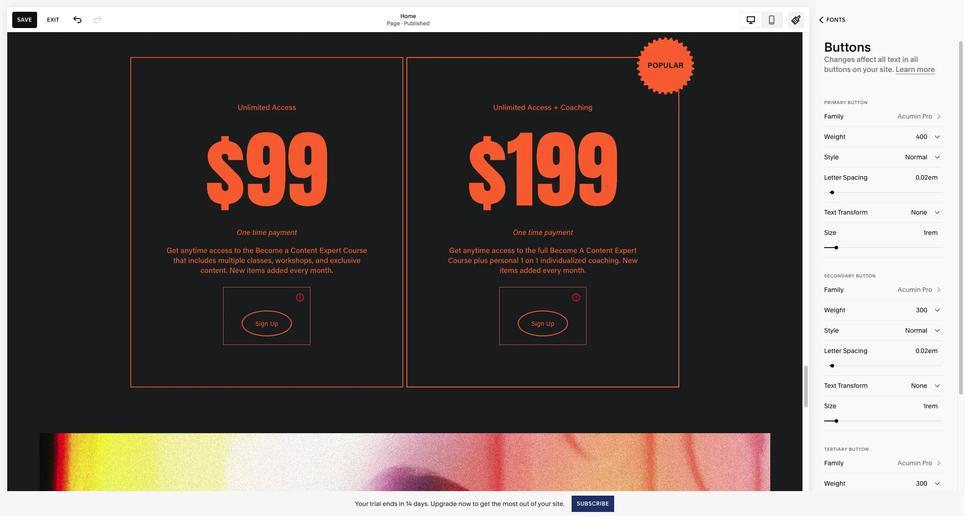 Task type: describe. For each thing, give the bounding box(es) containing it.
1 vertical spatial site.
[[553, 500, 565, 508]]

none for 300
[[912, 382, 928, 390]]

your
[[355, 500, 369, 508]]

text
[[888, 55, 901, 64]]

primary button
[[825, 100, 868, 105]]

of
[[531, 500, 537, 508]]

learn more
[[896, 65, 936, 74]]

size for 300
[[825, 402, 837, 410]]

learn more link
[[896, 65, 936, 74]]

pro for secondary button
[[923, 286, 933, 294]]

style for 400
[[825, 153, 839, 161]]

secondary button
[[825, 274, 877, 279]]

size range field for 300
[[825, 411, 943, 431]]

pro for primary button
[[923, 112, 933, 120]]

acumin pro for secondary button
[[898, 286, 933, 294]]

button for secondary button
[[856, 274, 877, 279]]

days.
[[414, 500, 429, 508]]

normal for 400
[[906, 153, 928, 161]]

weight for secondary button
[[825, 306, 846, 314]]

acumin for secondary button
[[898, 286, 921, 294]]

weight for tertiary button
[[825, 480, 846, 488]]

14
[[406, 500, 412, 508]]

tertiary
[[825, 447, 848, 452]]

acumin pro for tertiary button
[[898, 459, 933, 467]]

ends
[[383, 500, 398, 508]]

1 vertical spatial your
[[538, 500, 551, 508]]

published
[[404, 20, 430, 26]]

spacing for 400
[[843, 173, 868, 182]]

size range field for 400
[[825, 238, 943, 257]]

400
[[917, 133, 928, 141]]

exit button
[[42, 12, 64, 28]]

home
[[401, 12, 416, 19]]

·
[[402, 20, 403, 26]]

2 all from the left
[[911, 55, 919, 64]]

letter for 400
[[825, 173, 842, 182]]

300 for secondary button
[[917, 306, 928, 314]]

secondary
[[825, 274, 855, 279]]

family for primary
[[825, 112, 844, 120]]

size for 400
[[825, 229, 837, 237]]

spacing for 300
[[843, 347, 868, 355]]

your trial ends in 14 days. upgrade now to get the most out of your site.
[[355, 500, 565, 508]]

letter spacing text field for 300
[[916, 346, 940, 356]]

learn
[[896, 65, 916, 74]]

letter for 300
[[825, 347, 842, 355]]

get
[[480, 500, 490, 508]]

trial
[[370, 500, 381, 508]]



Task type: vqa. For each thing, say whether or not it's contained in the screenshot.
Primary Button's the Acumin Pro
yes



Task type: locate. For each thing, give the bounding box(es) containing it.
Size text field
[[924, 228, 940, 238]]

1 vertical spatial weight
[[825, 306, 846, 314]]

1 pro from the top
[[923, 112, 933, 120]]

2 size from the top
[[825, 402, 837, 410]]

pro for tertiary button
[[923, 459, 933, 467]]

page
[[387, 20, 400, 26]]

none up size text box
[[912, 382, 928, 390]]

2 pro from the top
[[923, 286, 933, 294]]

2 300 from the top
[[917, 480, 928, 488]]

acumin pro for primary button
[[898, 112, 933, 120]]

button for tertiary button
[[849, 447, 869, 452]]

transform for 300
[[838, 382, 868, 390]]

Letter Spacing range field
[[825, 182, 943, 202], [825, 356, 943, 376]]

0 vertical spatial button
[[848, 100, 868, 105]]

text for 400
[[825, 208, 837, 216]]

2 letter from the top
[[825, 347, 842, 355]]

0 vertical spatial letter spacing range field
[[825, 182, 943, 202]]

0 vertical spatial family
[[825, 112, 844, 120]]

2 vertical spatial button
[[849, 447, 869, 452]]

buttons
[[825, 65, 851, 74]]

pro
[[923, 112, 933, 120], [923, 286, 933, 294], [923, 459, 933, 467]]

2 text transform from the top
[[825, 382, 868, 390]]

normal
[[906, 153, 928, 161], [906, 327, 928, 335]]

letter spacing for 300
[[825, 347, 868, 355]]

transform for 400
[[838, 208, 868, 216]]

0 horizontal spatial site.
[[553, 500, 565, 508]]

1 transform from the top
[[838, 208, 868, 216]]

fonts button
[[810, 10, 856, 30]]

affect
[[857, 55, 877, 64]]

0 vertical spatial letter spacing
[[825, 173, 868, 182]]

0 vertical spatial normal
[[906, 153, 928, 161]]

0 vertical spatial in
[[903, 55, 909, 64]]

2 none from the top
[[912, 382, 928, 390]]

1 vertical spatial size range field
[[825, 411, 943, 431]]

button right primary
[[848, 100, 868, 105]]

1 vertical spatial pro
[[923, 286, 933, 294]]

subscribe
[[577, 500, 609, 507]]

family for tertiary
[[825, 459, 844, 467]]

letter spacing range field for 400
[[825, 182, 943, 202]]

text for 300
[[825, 382, 837, 390]]

1 family from the top
[[825, 112, 844, 120]]

2 size range field from the top
[[825, 411, 943, 431]]

1 vertical spatial 300
[[917, 480, 928, 488]]

0 vertical spatial size
[[825, 229, 837, 237]]

buttons
[[825, 39, 872, 55]]

family for secondary
[[825, 286, 844, 294]]

text
[[825, 208, 837, 216], [825, 382, 837, 390]]

letter spacing range field for 300
[[825, 356, 943, 376]]

0 vertical spatial transform
[[838, 208, 868, 216]]

1 vertical spatial transform
[[838, 382, 868, 390]]

0 vertical spatial site.
[[880, 65, 895, 74]]

spacing
[[843, 173, 868, 182], [843, 347, 868, 355]]

1 letter from the top
[[825, 173, 842, 182]]

changes
[[825, 55, 856, 64]]

all left text
[[879, 55, 886, 64]]

text transform for 300
[[825, 382, 868, 390]]

1 horizontal spatial all
[[911, 55, 919, 64]]

2 vertical spatial weight
[[825, 480, 846, 488]]

0 vertical spatial text transform
[[825, 208, 868, 216]]

3 acumin pro from the top
[[898, 459, 933, 467]]

size up the tertiary
[[825, 402, 837, 410]]

300 for tertiary button
[[917, 480, 928, 488]]

0 vertical spatial 300
[[917, 306, 928, 314]]

2 spacing from the top
[[843, 347, 868, 355]]

acumin for primary button
[[898, 112, 921, 120]]

in
[[903, 55, 909, 64], [399, 500, 405, 508]]

300
[[917, 306, 928, 314], [917, 480, 928, 488]]

1 text from the top
[[825, 208, 837, 216]]

1 vertical spatial in
[[399, 500, 405, 508]]

changes affect all text in all buttons on your site.
[[825, 55, 919, 74]]

home page · published
[[387, 12, 430, 26]]

0 horizontal spatial your
[[538, 500, 551, 508]]

site. down text
[[880, 65, 895, 74]]

button right the tertiary
[[849, 447, 869, 452]]

2 acumin pro from the top
[[898, 286, 933, 294]]

save
[[17, 16, 32, 23]]

2 acumin from the top
[[898, 286, 921, 294]]

primary
[[825, 100, 847, 105]]

acumin pro
[[898, 112, 933, 120], [898, 286, 933, 294], [898, 459, 933, 467]]

2 transform from the top
[[838, 382, 868, 390]]

letter spacing text field for 400
[[916, 173, 940, 183]]

1 letter spacing text field from the top
[[916, 173, 940, 183]]

Letter Spacing text field
[[916, 173, 940, 183], [916, 346, 940, 356]]

upgrade
[[431, 500, 457, 508]]

none for 400
[[912, 208, 928, 216]]

exit
[[47, 16, 59, 23]]

2 style from the top
[[825, 327, 839, 335]]

now
[[459, 500, 471, 508]]

normal for 300
[[906, 327, 928, 335]]

transform
[[838, 208, 868, 216], [838, 382, 868, 390]]

most
[[503, 500, 518, 508]]

weight
[[825, 133, 846, 141], [825, 306, 846, 314], [825, 480, 846, 488]]

text transform
[[825, 208, 868, 216], [825, 382, 868, 390]]

2 text from the top
[[825, 382, 837, 390]]

button for primary button
[[848, 100, 868, 105]]

1 vertical spatial button
[[856, 274, 877, 279]]

0 vertical spatial spacing
[[843, 173, 868, 182]]

size
[[825, 229, 837, 237], [825, 402, 837, 410]]

save button
[[12, 12, 37, 28]]

0 vertical spatial size range field
[[825, 238, 943, 257]]

0 vertical spatial pro
[[923, 112, 933, 120]]

fonts
[[827, 16, 846, 23]]

0 vertical spatial none
[[912, 208, 928, 216]]

weight down secondary
[[825, 306, 846, 314]]

1 letter spacing from the top
[[825, 173, 868, 182]]

letter spacing
[[825, 173, 868, 182], [825, 347, 868, 355]]

1 vertical spatial none
[[912, 382, 928, 390]]

1 vertical spatial letter
[[825, 347, 842, 355]]

acumin for tertiary button
[[898, 459, 921, 467]]

site. inside changes affect all text in all buttons on your site.
[[880, 65, 895, 74]]

1 vertical spatial style
[[825, 327, 839, 335]]

1 size range field from the top
[[825, 238, 943, 257]]

1 normal from the top
[[906, 153, 928, 161]]

1 horizontal spatial site.
[[880, 65, 895, 74]]

1 vertical spatial letter spacing
[[825, 347, 868, 355]]

family down primary
[[825, 112, 844, 120]]

letter spacing for 400
[[825, 173, 868, 182]]

3 acumin from the top
[[898, 459, 921, 467]]

in up learn
[[903, 55, 909, 64]]

1 acumin pro from the top
[[898, 112, 933, 120]]

1 vertical spatial acumin
[[898, 286, 921, 294]]

2 family from the top
[[825, 286, 844, 294]]

acumin
[[898, 112, 921, 120], [898, 286, 921, 294], [898, 459, 921, 467]]

in left '14'
[[399, 500, 405, 508]]

1 vertical spatial text transform
[[825, 382, 868, 390]]

2 vertical spatial pro
[[923, 459, 933, 467]]

2 vertical spatial acumin pro
[[898, 459, 933, 467]]

style
[[825, 153, 839, 161], [825, 327, 839, 335]]

0 vertical spatial acumin
[[898, 112, 921, 120]]

1 vertical spatial size
[[825, 402, 837, 410]]

1 weight from the top
[[825, 133, 846, 141]]

family down secondary
[[825, 286, 844, 294]]

your down affect
[[863, 65, 879, 74]]

2 letter spacing range field from the top
[[825, 356, 943, 376]]

1 vertical spatial family
[[825, 286, 844, 294]]

1 300 from the top
[[917, 306, 928, 314]]

site. right 'of'
[[553, 500, 565, 508]]

to
[[473, 500, 479, 508]]

none
[[912, 208, 928, 216], [912, 382, 928, 390]]

Size text field
[[924, 401, 940, 411]]

1 vertical spatial letter spacing text field
[[916, 346, 940, 356]]

0 vertical spatial letter spacing text field
[[916, 173, 940, 183]]

your inside changes affect all text in all buttons on your site.
[[863, 65, 879, 74]]

2 weight from the top
[[825, 306, 846, 314]]

1 acumin from the top
[[898, 112, 921, 120]]

family down the tertiary
[[825, 459, 844, 467]]

2 vertical spatial family
[[825, 459, 844, 467]]

text transform for 400
[[825, 208, 868, 216]]

0 vertical spatial acumin pro
[[898, 112, 933, 120]]

site.
[[880, 65, 895, 74], [553, 500, 565, 508]]

weight down primary
[[825, 133, 846, 141]]

subscribe button
[[572, 496, 614, 512]]

your right 'of'
[[538, 500, 551, 508]]

letter
[[825, 173, 842, 182], [825, 347, 842, 355]]

1 all from the left
[[879, 55, 886, 64]]

out
[[520, 500, 529, 508]]

1 none from the top
[[912, 208, 928, 216]]

2 letter spacing from the top
[[825, 347, 868, 355]]

style for 300
[[825, 327, 839, 335]]

1 horizontal spatial in
[[903, 55, 909, 64]]

weight down the tertiary
[[825, 480, 846, 488]]

tertiary button
[[825, 447, 869, 452]]

3 pro from the top
[[923, 459, 933, 467]]

3 family from the top
[[825, 459, 844, 467]]

0 vertical spatial letter
[[825, 173, 842, 182]]

tab list
[[741, 12, 783, 27]]

weight for primary button
[[825, 133, 846, 141]]

1 vertical spatial acumin pro
[[898, 286, 933, 294]]

in inside changes affect all text in all buttons on your site.
[[903, 55, 909, 64]]

1 text transform from the top
[[825, 208, 868, 216]]

None field
[[825, 127, 943, 147], [825, 147, 943, 167], [825, 202, 943, 222], [825, 300, 943, 320], [825, 321, 943, 341], [825, 376, 943, 396], [825, 474, 943, 494], [825, 127, 943, 147], [825, 147, 943, 167], [825, 202, 943, 222], [825, 300, 943, 320], [825, 321, 943, 341], [825, 376, 943, 396], [825, 474, 943, 494]]

button
[[848, 100, 868, 105], [856, 274, 877, 279], [849, 447, 869, 452]]

2 normal from the top
[[906, 327, 928, 335]]

2 letter spacing text field from the top
[[916, 346, 940, 356]]

1 vertical spatial normal
[[906, 327, 928, 335]]

more
[[917, 65, 936, 74]]

Size range field
[[825, 238, 943, 257], [825, 411, 943, 431]]

size up secondary
[[825, 229, 837, 237]]

1 spacing from the top
[[843, 173, 868, 182]]

0 vertical spatial your
[[863, 65, 879, 74]]

2 vertical spatial acumin
[[898, 459, 921, 467]]

0 vertical spatial text
[[825, 208, 837, 216]]

your
[[863, 65, 879, 74], [538, 500, 551, 508]]

1 size from the top
[[825, 229, 837, 237]]

on
[[853, 65, 862, 74]]

0 vertical spatial weight
[[825, 133, 846, 141]]

1 vertical spatial text
[[825, 382, 837, 390]]

0 vertical spatial style
[[825, 153, 839, 161]]

0 horizontal spatial all
[[879, 55, 886, 64]]

1 vertical spatial letter spacing range field
[[825, 356, 943, 376]]

0 horizontal spatial in
[[399, 500, 405, 508]]

1 horizontal spatial your
[[863, 65, 879, 74]]

none up size text field
[[912, 208, 928, 216]]

family
[[825, 112, 844, 120], [825, 286, 844, 294], [825, 459, 844, 467]]

all up learn more
[[911, 55, 919, 64]]

all
[[879, 55, 886, 64], [911, 55, 919, 64]]

the
[[492, 500, 501, 508]]

1 style from the top
[[825, 153, 839, 161]]

3 weight from the top
[[825, 480, 846, 488]]

1 letter spacing range field from the top
[[825, 182, 943, 202]]

1 vertical spatial spacing
[[843, 347, 868, 355]]

button right secondary
[[856, 274, 877, 279]]



